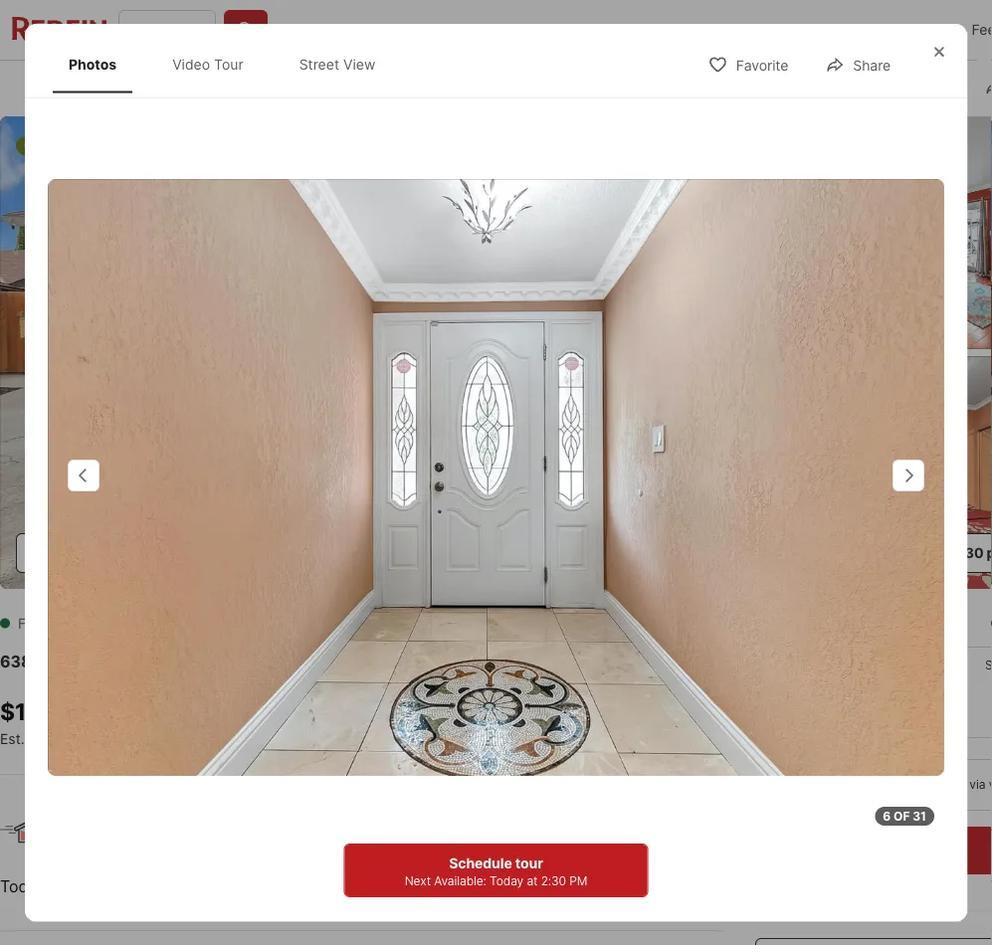 Task type: locate. For each thing, give the bounding box(es) containing it.
tab list for share
[[49, 36, 411, 93]]

oct inside the saturday 28 oct
[[898, 712, 924, 726]]

schedule
[[857, 841, 929, 860], [449, 855, 512, 872]]

today
[[490, 874, 524, 888]]

844-
[[292, 21, 325, 38]]

tour up 'friday'
[[792, 613, 838, 641]]

1 pm from the left
[[373, 878, 398, 897]]

tour inside schedule tour button
[[933, 841, 965, 860]]

0 vertical spatial 2
[[359, 698, 373, 725]]

1 horizontal spatial schedule
[[857, 841, 929, 860]]

0 vertical spatial favorite
[[736, 57, 788, 74]]

oct down "28"
[[898, 712, 924, 726]]

schedule tour next available: today at 2:30 pm
[[405, 855, 587, 888]]

4pm
[[137, 138, 164, 153]]

0 vertical spatial street
[[299, 55, 339, 72]]

video inside tab
[[172, 55, 210, 72]]

0 vertical spatial of
[[894, 809, 910, 823]]

friday 27 oct
[[792, 658, 833, 726]]

0 horizontal spatial •
[[407, 877, 416, 896]]

out
[[919, 79, 943, 96]]

tab list inside dialog
[[49, 36, 411, 93]]

0 horizontal spatial video
[[61, 544, 100, 561]]

an
[[225, 837, 243, 856]]

1 vertical spatial street
[[170, 544, 211, 561]]

6:00 pm • 7:00 pm • more times
[[333, 877, 604, 897]]

street
[[299, 55, 339, 72], [170, 544, 211, 561]]

2
[[359, 698, 373, 725], [338, 837, 347, 856]]

tab list containing search
[[0, 61, 661, 112]]

v
[[989, 778, 992, 792]]

p
[[987, 544, 992, 561]]

1,343 sq ft
[[453, 698, 516, 748]]

95119
[[307, 652, 351, 671]]

anselmo
[[78, 652, 147, 671]]

view inside tab
[[343, 55, 375, 72]]

favorite for share
[[736, 57, 788, 74]]

street view
[[299, 55, 375, 72], [170, 544, 248, 561]]

2 oct from the left
[[898, 712, 924, 726]]

of right 47%
[[94, 837, 110, 856]]

1 vertical spatial street view
[[170, 544, 248, 561]]

of right 6
[[894, 809, 910, 823]]

1 horizontal spatial street view
[[299, 55, 375, 72]]

0 horizontal spatial view
[[214, 544, 248, 561]]

oct for 28
[[898, 712, 924, 726]]

1 horizontal spatial oct
[[898, 712, 924, 726]]

favorite inside dialog
[[736, 57, 788, 74]]

schedule up 6:00 pm • 7:00 pm • more times
[[449, 855, 512, 872]]

approved
[[161, 730, 225, 747]]

gone!
[[540, 837, 583, 856]]

home
[[892, 613, 954, 641]]

0 horizontal spatial tour
[[515, 855, 543, 872]]

redfin
[[595, 21, 637, 38]]

6382 san anselmo way image
[[48, 179, 944, 776]]

saturday
[[880, 658, 942, 672]]

homes
[[114, 837, 164, 856]]

video tour
[[172, 55, 243, 72]]

oct for 27
[[800, 712, 825, 726]]

1 horizontal spatial video
[[172, 55, 210, 72]]

tour for schedule tour
[[933, 841, 965, 860]]

0 horizontal spatial ,
[[184, 652, 189, 671]]

oct inside friday 27 oct
[[800, 712, 825, 726]]

1 horizontal spatial pm
[[464, 878, 489, 897]]

video for video
[[61, 544, 100, 561]]

tour via v option
[[900, 759, 992, 811]]

None button
[[767, 646, 858, 739], [866, 647, 956, 738], [964, 647, 992, 738], [767, 646, 858, 739], [866, 647, 956, 738], [964, 647, 992, 738]]

view
[[343, 55, 375, 72], [214, 544, 248, 561]]

28
[[892, 675, 930, 710]]

1 vertical spatial video
[[61, 544, 100, 561]]

0 horizontal spatial street view
[[170, 544, 248, 561]]

video up overview
[[172, 55, 210, 72]]

pre-
[[132, 730, 161, 747]]

1 vertical spatial 2
[[338, 837, 347, 856]]

47%
[[58, 837, 90, 856]]

overview
[[154, 80, 219, 97]]

tour left it
[[409, 837, 442, 856]]

favorite for x-out
[[783, 79, 835, 96]]

schedule inside button
[[857, 841, 929, 860]]

1 horizontal spatial of
[[894, 809, 910, 823]]

tax
[[457, 80, 478, 97]]

redfin premier
[[595, 21, 691, 38]]

0 horizontal spatial pm
[[373, 878, 398, 897]]

2 up baths link on the bottom
[[359, 698, 373, 725]]

get pre-approved link
[[104, 730, 225, 747]]

1 oct from the left
[[800, 712, 825, 726]]

pm left next
[[373, 878, 398, 897]]

video
[[172, 55, 210, 72], [61, 544, 100, 561]]

• left "7:00"
[[407, 877, 416, 896]]

-
[[88, 615, 94, 632]]

pm left the today
[[464, 878, 489, 897]]

0 horizontal spatial schedule
[[449, 855, 512, 872]]

favorite button inside dialog
[[691, 44, 805, 85]]

tour
[[214, 55, 243, 72], [797, 778, 823, 792], [941, 778, 966, 792], [409, 837, 442, 856]]

tour via v
[[941, 778, 992, 792]]

1 vertical spatial favorite
[[783, 79, 835, 96]]

schedule down 6
[[857, 841, 929, 860]]

6382 san anselmo way, san jose, ca 95119 image
[[0, 116, 747, 589], [755, 116, 992, 349], [755, 357, 992, 589]]

1 vertical spatial view
[[214, 544, 248, 561]]

premier
[[641, 21, 691, 38]]

tour down the tour via v option
[[933, 841, 965, 860]]

tour up "at"
[[515, 855, 543, 872]]

0 horizontal spatial oct
[[800, 712, 825, 726]]

tour for schedule tour next available: today at 2:30 pm
[[515, 855, 543, 872]]

1 horizontal spatial tour
[[792, 613, 838, 641]]

list box containing tour in person
[[755, 759, 992, 811]]

times
[[560, 878, 604, 897]]

1 • from the left
[[407, 877, 416, 896]]

list box
[[755, 759, 992, 811]]

open sat, 2pm to 4pm link
[[0, 116, 747, 593]]

2 horizontal spatial tour
[[933, 841, 965, 860]]

pm
[[373, 878, 398, 897], [464, 878, 489, 897]]

video inside button
[[61, 544, 100, 561]]

31
[[913, 809, 926, 823]]

tour in person
[[797, 778, 881, 792]]

accept
[[169, 837, 220, 856]]

, left 'san'
[[184, 652, 189, 671]]

tour for go tour this home
[[792, 613, 838, 641]]

share
[[853, 57, 891, 74]]

history
[[482, 80, 527, 97]]

1 horizontal spatial 2
[[359, 698, 373, 725]]

it
[[447, 837, 457, 856]]

tour down submit search icon
[[214, 55, 243, 72]]

0 horizontal spatial of
[[94, 837, 110, 856]]

tab list
[[49, 36, 411, 93], [0, 61, 661, 112]]

0 vertical spatial street view
[[299, 55, 375, 72]]

tab list containing photos
[[49, 36, 411, 93]]

1 horizontal spatial ,
[[271, 652, 275, 671]]

tour inside schedule tour next available: today at 2:30 pm
[[515, 855, 543, 872]]

$1,300,000 est. $9,524 /mo get pre-approved
[[0, 698, 225, 747]]

1 horizontal spatial street
[[299, 55, 339, 72]]

tour left in
[[797, 778, 823, 792]]

$1,300,000
[[0, 698, 131, 725]]

0 vertical spatial video
[[172, 55, 210, 72]]

• left "at"
[[498, 877, 507, 896]]

baths
[[359, 728, 402, 748]]

schedule for schedule tour next available: today at 2:30 pm
[[449, 855, 512, 872]]

map entry image
[[592, 613, 724, 745]]

1 horizontal spatial view
[[343, 55, 375, 72]]

1 vertical spatial of
[[94, 837, 110, 856]]

6382
[[0, 652, 42, 671]]

of inside dialog
[[894, 809, 910, 823]]

for
[[18, 615, 46, 632]]

1 horizontal spatial •
[[498, 877, 507, 896]]

video up the for sale - active
[[61, 544, 100, 561]]

2:30
[[541, 874, 566, 888]]

submit search image
[[236, 20, 256, 40]]

dialog
[[25, 24, 967, 922]]

this
[[844, 613, 886, 641]]

for sale - active
[[18, 615, 148, 632]]

30 p button
[[920, 533, 992, 573]]

2 right within
[[338, 837, 347, 856]]

schools tab
[[549, 65, 645, 112]]

oct down 27
[[800, 712, 825, 726]]

sale & tax history tab
[[390, 65, 549, 112]]

0 vertical spatial view
[[343, 55, 375, 72]]

7732
[[356, 21, 389, 38]]

oct
[[800, 712, 825, 726], [898, 712, 924, 726]]

, left ca
[[271, 652, 275, 671]]

0 horizontal spatial street
[[170, 544, 211, 561]]

schedule inside schedule tour next available: today at 2:30 pm
[[449, 855, 512, 872]]

way
[[151, 652, 184, 671]]

,
[[184, 652, 189, 671], [271, 652, 275, 671]]



Task type: vqa. For each thing, say whether or not it's contained in the screenshot.
search input image
no



Task type: describe. For each thing, give the bounding box(es) containing it.
1-844-759-7732
[[280, 21, 389, 38]]

street inside button
[[170, 544, 211, 561]]

of for homes
[[94, 837, 110, 856]]

jose
[[231, 652, 271, 671]]

before
[[461, 837, 510, 856]]

san
[[45, 652, 75, 671]]

favorite button for share
[[691, 44, 805, 85]]

pm
[[569, 874, 587, 888]]

2 • from the left
[[498, 877, 507, 896]]

$9,524
[[28, 730, 75, 747]]

baths link
[[359, 728, 402, 748]]

6382 san anselmo way , san jose , ca 95119
[[0, 652, 351, 671]]

tab list for x-out
[[0, 61, 661, 112]]

tour in person option
[[755, 759, 900, 811]]

City, Address, School, Agent, ZIP search field
[[118, 10, 216, 50]]

property details tab
[[241, 65, 390, 112]]

street view inside tab
[[299, 55, 375, 72]]

fee
[[972, 21, 992, 38]]

7:00 pm button
[[425, 875, 490, 901]]

photos tab
[[53, 40, 132, 89]]

weeks.
[[352, 837, 404, 856]]

schedule for schedule tour
[[857, 841, 929, 860]]

x-out
[[905, 79, 943, 96]]

next
[[405, 874, 431, 888]]

in
[[826, 778, 837, 792]]

view inside button
[[214, 544, 248, 561]]

sq
[[453, 728, 473, 748]]

street view tab
[[283, 40, 391, 89]]

tour inside tab
[[214, 55, 243, 72]]

more
[[517, 878, 557, 897]]

street view button
[[125, 533, 265, 573]]

san
[[193, 652, 226, 671]]

47% of homes accept an offer within 2 weeks. tour it before it's gone!
[[58, 837, 583, 856]]

saturday 28 oct
[[880, 658, 942, 726]]

share button
[[808, 44, 908, 85]]

30 p
[[965, 544, 992, 561]]

more times link
[[517, 878, 604, 897]]

it's
[[514, 837, 536, 856]]

6 of 31
[[883, 809, 926, 823]]

via
[[969, 778, 986, 792]]

2 inside 2 baths
[[359, 698, 373, 725]]

friday
[[792, 658, 833, 672]]

get
[[104, 730, 129, 747]]

6
[[883, 809, 891, 823]]

2 , from the left
[[271, 652, 275, 671]]

schools
[[571, 80, 623, 97]]

video for video tour
[[172, 55, 210, 72]]

x-out button
[[860, 66, 959, 107]]

schedule tour button
[[755, 827, 992, 875]]

go tour this home
[[755, 613, 954, 641]]

open sat, 2pm to 4pm
[[24, 138, 164, 153]]

ft
[[478, 728, 493, 748]]

7:00
[[426, 878, 461, 897]]

fee button
[[960, 0, 992, 60]]

2 pm from the left
[[464, 878, 489, 897]]

beds
[[273, 728, 311, 748]]

1 , from the left
[[184, 652, 189, 671]]

tour left "via"
[[941, 778, 966, 792]]

sale & tax history
[[412, 80, 527, 97]]

dialog containing photos
[[25, 24, 967, 922]]

search link
[[22, 77, 110, 100]]

759-
[[325, 21, 356, 38]]

3 beds
[[273, 698, 311, 748]]

person
[[840, 778, 881, 792]]

property
[[263, 80, 321, 97]]

search
[[62, 80, 110, 97]]

street view inside button
[[170, 544, 248, 561]]

video tour tab
[[156, 40, 259, 89]]

redfin premier button
[[583, 0, 703, 60]]

open
[[24, 138, 57, 153]]

0 horizontal spatial 2
[[338, 837, 347, 856]]

3
[[273, 698, 288, 725]]

1,343
[[453, 698, 516, 725]]

sat,
[[60, 138, 86, 153]]

to
[[118, 138, 135, 153]]

ca
[[280, 652, 302, 671]]

details
[[324, 80, 368, 97]]

active
[[98, 615, 148, 632]]

street inside tab
[[299, 55, 339, 72]]

27
[[795, 675, 830, 710]]

x-
[[905, 79, 919, 96]]

of for 31
[[894, 809, 910, 823]]

photos
[[69, 55, 117, 72]]

video button
[[16, 533, 117, 573]]

sale
[[50, 615, 84, 632]]

sale
[[412, 80, 440, 97]]

available:
[[434, 874, 486, 888]]

offer
[[248, 837, 284, 856]]

schedule tour
[[857, 841, 965, 860]]

active link
[[98, 615, 148, 632]]

2pm
[[89, 138, 115, 153]]

favorite button for x-out
[[738, 66, 852, 107]]

/mo
[[75, 730, 100, 747]]

30
[[965, 544, 984, 561]]

overview tab
[[132, 65, 241, 112]]

within
[[288, 837, 333, 856]]

property details
[[263, 80, 368, 97]]

est.
[[0, 730, 25, 747]]

6:00 pm button
[[332, 875, 399, 901]]



